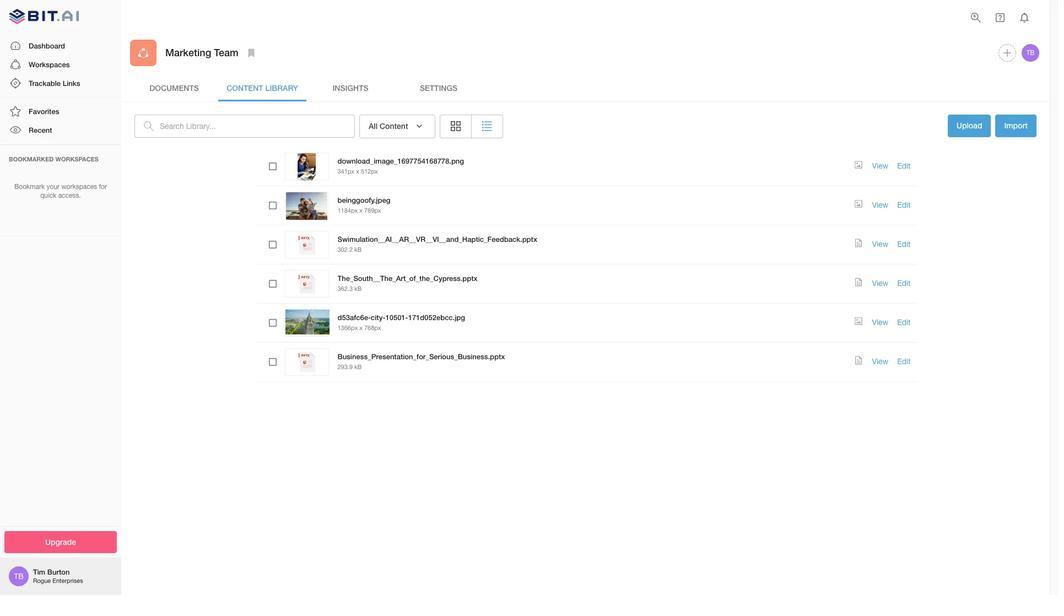 Task type: vqa. For each thing, say whether or not it's contained in the screenshot.
Unpin image
no



Task type: describe. For each thing, give the bounding box(es) containing it.
edit for d53afc6e-city-10501-171d052ebcc.jpg
[[897, 318, 911, 327]]

workspaces
[[29, 60, 70, 69]]

d53afc6e-city-10501-171d052ebcc.jpg 1366px x 768px
[[338, 313, 465, 331]]

quick
[[40, 192, 56, 200]]

edit link for the_south__the_art_of_the_cypress.pptx
[[897, 279, 911, 287]]

341px
[[338, 168, 354, 175]]

workspaces
[[55, 155, 99, 162]]

edit for swimulation__ai__ar__vr__vi__and_haptic_feedback.pptx
[[897, 240, 911, 248]]

edit link for download_image_1697754168778.png
[[897, 161, 911, 170]]

1184px
[[338, 207, 358, 214]]

512px
[[361, 168, 378, 175]]

view link for the_south__the_art_of_the_cypress.pptx
[[872, 279, 888, 287]]

workspaces
[[61, 183, 97, 190]]

your
[[47, 183, 60, 190]]

1 vertical spatial tb
[[14, 572, 24, 581]]

favorites
[[29, 107, 59, 116]]

rogue
[[33, 578, 51, 584]]

content inside tab list
[[227, 83, 263, 92]]

download_image_1697754168778.png 341px x 512px
[[338, 156, 464, 175]]

302.2
[[338, 246, 353, 253]]

kb for swimulation__ai__ar__vr__vi__and_haptic_feedback.pptx
[[354, 246, 362, 253]]

edit link for d53afc6e-city-10501-171d052ebcc.jpg
[[897, 318, 911, 327]]

upgrade button
[[4, 531, 117, 553]]

team
[[214, 47, 238, 59]]

789px
[[364, 207, 381, 214]]

bookmark
[[14, 183, 45, 190]]

for
[[99, 183, 107, 190]]

view for swimulation__ai__ar__vr__vi__and_haptic_feedback.pptx
[[872, 240, 888, 248]]

tb button
[[1020, 42, 1041, 63]]

kb for business_presentation_for_serious_business.pptx
[[354, 364, 362, 370]]

marketing team
[[165, 47, 238, 59]]

edit for download_image_1697754168778.png
[[897, 161, 911, 170]]

workspaces button
[[0, 55, 121, 74]]

10501-
[[385, 313, 408, 322]]

insights
[[333, 83, 368, 92]]

documents
[[149, 83, 199, 92]]

view link for beinggoofy.jpeg
[[872, 200, 888, 209]]

upgrade
[[45, 537, 76, 546]]

edit link for beinggoofy.jpeg
[[897, 200, 911, 209]]

bookmarked workspaces
[[9, 155, 99, 162]]

x for download_image_1697754168778.png
[[356, 168, 359, 175]]

view link for swimulation__ai__ar__vr__vi__and_haptic_feedback.pptx
[[872, 240, 888, 248]]

recent button
[[0, 121, 121, 140]]

bookmark your workspaces for quick access.
[[14, 183, 107, 200]]

362.3
[[338, 285, 353, 292]]

bookmarked
[[9, 155, 54, 162]]

content library
[[227, 83, 298, 92]]



Task type: locate. For each thing, give the bounding box(es) containing it.
burton
[[47, 568, 70, 577]]

enterprises
[[52, 578, 83, 584]]

5 view from the top
[[872, 318, 888, 327]]

3 edit link from the top
[[897, 240, 911, 248]]

1 view link from the top
[[872, 161, 888, 170]]

all
[[369, 121, 378, 131]]

the_south__the_art_of_the_cypress.pptx 362.3 kb
[[338, 274, 478, 292]]

1 view from the top
[[872, 161, 888, 170]]

2 edit from the top
[[897, 200, 911, 209]]

2 view link from the top
[[872, 200, 888, 209]]

import
[[1004, 121, 1028, 130]]

0 horizontal spatial content
[[227, 83, 263, 92]]

view for download_image_1697754168778.png
[[872, 161, 888, 170]]

edit
[[897, 161, 911, 170], [897, 200, 911, 209], [897, 240, 911, 248], [897, 279, 911, 287], [897, 318, 911, 327], [897, 357, 911, 366]]

Search Library... search field
[[160, 115, 355, 138]]

x down beinggoofy.jpeg
[[359, 207, 363, 214]]

all content button
[[359, 115, 435, 138]]

view for business_presentation_for_serious_business.pptx
[[872, 357, 888, 366]]

2 view from the top
[[872, 200, 888, 209]]

all content
[[369, 121, 408, 131]]

0 vertical spatial x
[[356, 168, 359, 175]]

tim burton rogue enterprises
[[33, 568, 83, 584]]

view for d53afc6e-city-10501-171d052ebcc.jpg
[[872, 318, 888, 327]]

293.9
[[338, 364, 353, 370]]

settings
[[420, 83, 457, 92]]

768px
[[364, 324, 381, 331]]

tb inside tb button
[[1026, 49, 1035, 57]]

trackable
[[29, 79, 61, 88]]

x left 512px
[[356, 168, 359, 175]]

content inside button
[[380, 121, 408, 131]]

2 vertical spatial kb
[[354, 364, 362, 370]]

view
[[872, 161, 888, 170], [872, 200, 888, 209], [872, 240, 888, 248], [872, 279, 888, 287], [872, 318, 888, 327], [872, 357, 888, 366]]

kb inside the_south__the_art_of_the_cypress.pptx 362.3 kb
[[354, 285, 362, 292]]

2 edit link from the top
[[897, 200, 911, 209]]

access.
[[58, 192, 81, 200]]

import button
[[995, 115, 1037, 137]]

beinggoofy.jpeg 1184px x 789px
[[338, 195, 390, 214]]

edit link for swimulation__ai__ar__vr__vi__and_haptic_feedback.pptx
[[897, 240, 911, 248]]

2 vertical spatial x
[[359, 324, 363, 331]]

edit for beinggoofy.jpeg
[[897, 200, 911, 209]]

kb inside the swimulation__ai__ar__vr__vi__and_haptic_feedback.pptx 302.2 kb
[[354, 246, 362, 253]]

dashboard
[[29, 41, 65, 50]]

1 vertical spatial kb
[[354, 285, 362, 292]]

kb
[[354, 246, 362, 253], [354, 285, 362, 292], [354, 364, 362, 370]]

0 horizontal spatial tb
[[14, 572, 24, 581]]

1 edit from the top
[[897, 161, 911, 170]]

6 view from the top
[[872, 357, 888, 366]]

1 vertical spatial x
[[359, 207, 363, 214]]

x left 768px
[[359, 324, 363, 331]]

content library link
[[218, 75, 306, 101]]

trackable links button
[[0, 74, 121, 93]]

edit link for business_presentation_for_serious_business.pptx
[[897, 357, 911, 366]]

links
[[63, 79, 80, 88]]

marketing
[[165, 47, 211, 59]]

2 kb from the top
[[354, 285, 362, 292]]

0 vertical spatial kb
[[354, 246, 362, 253]]

view link for d53afc6e-city-10501-171d052ebcc.jpg
[[872, 318, 888, 327]]

0 vertical spatial content
[[227, 83, 263, 92]]

business_presentation_for_serious_business.pptx
[[338, 352, 505, 361]]

edit link
[[897, 161, 911, 170], [897, 200, 911, 209], [897, 240, 911, 248], [897, 279, 911, 287], [897, 318, 911, 327], [897, 357, 911, 366]]

content down bookmark image at the left top of the page
[[227, 83, 263, 92]]

content right all
[[380, 121, 408, 131]]

kb right 362.3
[[354, 285, 362, 292]]

3 kb from the top
[[354, 364, 362, 370]]

view for beinggoofy.jpeg
[[872, 200, 888, 209]]

library
[[265, 83, 298, 92]]

tab list containing documents
[[130, 75, 1041, 101]]

download_image_1697754168778.png
[[338, 156, 464, 165]]

1 vertical spatial content
[[380, 121, 408, 131]]

1 kb from the top
[[354, 246, 362, 253]]

6 view link from the top
[[872, 357, 888, 366]]

3 view from the top
[[872, 240, 888, 248]]

kb inside business_presentation_for_serious_business.pptx 293.9 kb
[[354, 364, 362, 370]]

1 horizontal spatial content
[[380, 121, 408, 131]]

1 edit link from the top
[[897, 161, 911, 170]]

view link for download_image_1697754168778.png
[[872, 161, 888, 170]]

0 vertical spatial tb
[[1026, 49, 1035, 57]]

d53afc6e-
[[338, 313, 371, 322]]

kb for the_south__the_art_of_the_cypress.pptx
[[354, 285, 362, 292]]

view link for business_presentation_for_serious_business.pptx
[[872, 357, 888, 366]]

beinggoofy.jpeg
[[338, 195, 390, 204]]

x inside d53afc6e-city-10501-171d052ebcc.jpg 1366px x 768px
[[359, 324, 363, 331]]

upload
[[956, 121, 982, 130]]

bookmark image
[[245, 46, 258, 60]]

4 edit from the top
[[897, 279, 911, 287]]

group
[[440, 115, 503, 138]]

tab list
[[130, 75, 1041, 101]]

5 edit from the top
[[897, 318, 911, 327]]

x
[[356, 168, 359, 175], [359, 207, 363, 214], [359, 324, 363, 331]]

dashboard button
[[0, 36, 121, 55]]

recent
[[29, 126, 52, 135]]

content
[[227, 83, 263, 92], [380, 121, 408, 131]]

kb right '302.2'
[[354, 246, 362, 253]]

trackable links
[[29, 79, 80, 88]]

edit for business_presentation_for_serious_business.pptx
[[897, 357, 911, 366]]

favorites button
[[0, 102, 121, 121]]

5 view link from the top
[[872, 318, 888, 327]]

1 horizontal spatial tb
[[1026, 49, 1035, 57]]

6 edit from the top
[[897, 357, 911, 366]]

settings link
[[395, 75, 483, 101]]

x inside beinggoofy.jpeg 1184px x 789px
[[359, 207, 363, 214]]

tim
[[33, 568, 45, 577]]

171d052ebcc.jpg
[[408, 313, 465, 322]]

4 view from the top
[[872, 279, 888, 287]]

documents link
[[130, 75, 218, 101]]

tb
[[1026, 49, 1035, 57], [14, 572, 24, 581]]

insights link
[[306, 75, 395, 101]]

3 view link from the top
[[872, 240, 888, 248]]

swimulation__ai__ar__vr__vi__and_haptic_feedback.pptx 302.2 kb
[[338, 235, 537, 253]]

4 edit link from the top
[[897, 279, 911, 287]]

edit for the_south__the_art_of_the_cypress.pptx
[[897, 279, 911, 287]]

the_south__the_art_of_the_cypress.pptx
[[338, 274, 478, 282]]

upload button
[[948, 115, 991, 138], [948, 115, 991, 137]]

kb right 293.9
[[354, 364, 362, 370]]

5 edit link from the top
[[897, 318, 911, 327]]

3 edit from the top
[[897, 240, 911, 248]]

6 edit link from the top
[[897, 357, 911, 366]]

view link
[[872, 161, 888, 170], [872, 200, 888, 209], [872, 240, 888, 248], [872, 279, 888, 287], [872, 318, 888, 327], [872, 357, 888, 366]]

4 view link from the top
[[872, 279, 888, 287]]

swimulation__ai__ar__vr__vi__and_haptic_feedback.pptx
[[338, 235, 537, 243]]

business_presentation_for_serious_business.pptx 293.9 kb
[[338, 352, 505, 370]]

x for beinggoofy.jpeg
[[359, 207, 363, 214]]

city-
[[371, 313, 385, 322]]

1366px
[[338, 324, 358, 331]]

view for the_south__the_art_of_the_cypress.pptx
[[872, 279, 888, 287]]

x inside download_image_1697754168778.png 341px x 512px
[[356, 168, 359, 175]]



